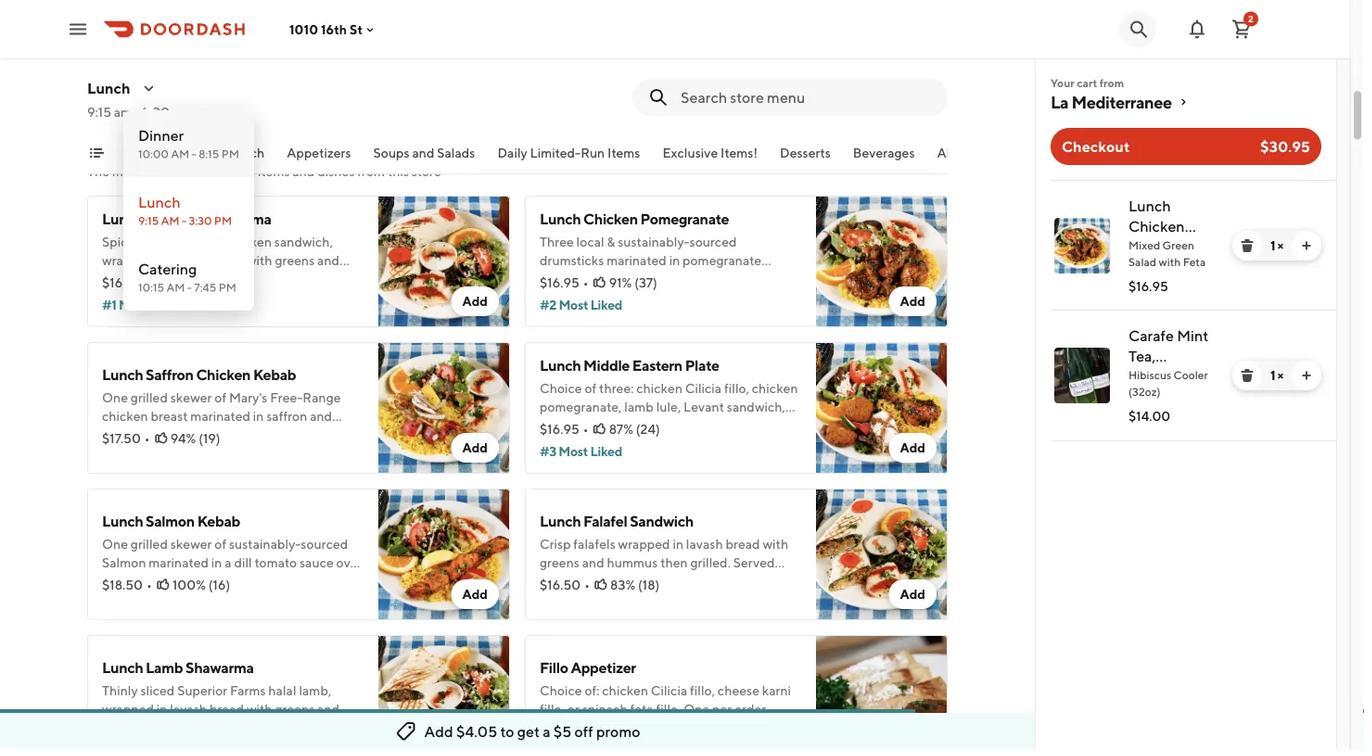 Task type: vqa. For each thing, say whether or not it's contained in the screenshot.


Task type: describe. For each thing, give the bounding box(es) containing it.
am for catering
[[167, 281, 185, 294]]

lunch lamb shawarma image
[[379, 635, 510, 751]]

$16.95 • for lunch middle eastern plate
[[540, 422, 589, 437]]

cart
[[1077, 76, 1098, 89]]

lunch saffron chicken kebab
[[102, 366, 296, 384]]

from inside popular items the most commonly ordered items and dishes from this store
[[357, 164, 385, 179]]

• right $5
[[578, 724, 583, 739]]

• for lunch saffron chicken kebab
[[145, 431, 150, 446]]

lunch left falafel
[[540, 513, 581, 530]]

87%
[[609, 422, 634, 437]]

most for lunch middle eastern plate
[[559, 444, 588, 459]]

$14.00
[[1129, 409, 1171, 424]]

lunch middle eastern plate image
[[816, 342, 948, 474]]

lunch down daily limited-run items button
[[540, 210, 581, 228]]

feta
[[1183, 255, 1206, 268]]

3:30 inside lunch 9:15 am - 3:30 pm
[[189, 214, 212, 227]]

lunch falafel sandwich
[[540, 513, 694, 530]]

1 × for $14.00
[[1271, 368, 1284, 383]]

or
[[568, 702, 580, 717]]

menus image
[[142, 81, 156, 96]]

• for lunch chicken pomegranate
[[583, 275, 589, 290]]

lunch up am
[[87, 79, 130, 97]]

store
[[412, 164, 441, 179]]

$16.95 for lunch middle eastern plate
[[540, 422, 580, 437]]

0 horizontal spatial lunch chicken pomegranate
[[540, 210, 729, 228]]

items inside button
[[608, 145, 640, 160]]

$4.05
[[456, 723, 498, 741]]

dishes
[[317, 164, 355, 179]]

× for $16.95
[[1278, 238, 1284, 253]]

$16.95 for lunch chicken shawerma
[[102, 275, 142, 290]]

chicken inside lunch chicken pomegranate
[[1129, 218, 1185, 235]]

exclusive
[[663, 145, 718, 160]]

- for lunch
[[182, 214, 187, 227]]

(43)
[[199, 275, 224, 290]]

1010 16th st button
[[289, 22, 378, 37]]

items for popular items
[[173, 145, 205, 160]]

desserts
[[780, 145, 831, 160]]

10:00
[[138, 148, 169, 160]]

chicken
[[602, 683, 649, 699]]

popular items the most commonly ordered items and dishes from this store
[[87, 136, 441, 179]]

• for lunch salmon kebab
[[147, 578, 152, 593]]

$18.50
[[102, 578, 143, 593]]

lunch button
[[228, 144, 265, 173]]

lunch lamb shawarma
[[102, 659, 254, 677]]

notification bell image
[[1187, 18, 1209, 40]]

fillo appetizer image
[[816, 635, 948, 751]]

falafel
[[584, 513, 627, 530]]

2 button
[[1224, 11, 1261, 48]]

9:15 am - 3:30 pm
[[87, 104, 191, 120]]

items
[[258, 164, 290, 179]]

pm
[[172, 104, 191, 120]]

desserts button
[[780, 144, 831, 173]]

88%
[[171, 275, 197, 290]]

× for $14.00
[[1278, 368, 1284, 383]]

$17.85
[[102, 724, 139, 739]]

0 horizontal spatial lunch chicken pomegranate image
[[816, 196, 948, 327]]

shawarma
[[186, 659, 254, 677]]

hibiscus
[[1129, 368, 1172, 381]]

liked for pomegranate
[[591, 297, 623, 313]]

am
[[114, 104, 132, 120]]

lunch down most
[[102, 210, 143, 228]]

1010
[[289, 22, 318, 37]]

ordered
[[208, 164, 255, 179]]

2
[[1249, 13, 1254, 24]]

16th
[[321, 22, 347, 37]]

lunch chicken shawerma
[[102, 210, 271, 228]]

(19)
[[199, 431, 220, 446]]

eastern
[[633, 357, 683, 374]]

0 horizontal spatial fillo,
[[540, 702, 565, 717]]

popular for popular items the most commonly ordered items and dishes from this store
[[87, 136, 158, 160]]

exclusive items! button
[[663, 144, 758, 173]]

95%
[[604, 724, 630, 739]]

carafe mint tea, lemonade or hibiscus cooler image
[[1055, 348, 1110, 404]]

lamb
[[146, 659, 183, 677]]

add button for lunch chicken pomegranate
[[889, 287, 937, 316]]

chicken up 91%
[[584, 210, 638, 228]]

95% (21)
[[604, 724, 653, 739]]

add for lunch lamb shawarma
[[462, 733, 488, 749]]

exclusive items!
[[663, 145, 758, 160]]

beverages
[[853, 145, 915, 160]]

popular items
[[126, 145, 205, 160]]

sandwich
[[630, 513, 694, 530]]

add button for lunch saffron chicken kebab
[[451, 433, 499, 463]]

middle
[[584, 357, 630, 374]]

off
[[575, 723, 593, 741]]

$17.50
[[102, 431, 141, 446]]

add button for lunch lamb shawarma
[[451, 726, 499, 751]]

10:15
[[138, 281, 164, 294]]

lunch chicken pomegranate image inside list
[[1055, 218, 1110, 274]]

pm for dinner
[[222, 148, 239, 160]]

beverages button
[[853, 144, 915, 173]]

of:
[[585, 683, 600, 699]]

cooler
[[1174, 368, 1209, 381]]

$16.50 •
[[540, 578, 590, 593]]

catering 10:15 am - 7:45 pm
[[138, 260, 237, 294]]

lunch 9:15 am - 3:30 pm
[[138, 193, 232, 227]]

0 vertical spatial 3:30
[[143, 104, 170, 120]]

(32oz)
[[1129, 385, 1161, 398]]

lunch salmon kebab image
[[379, 489, 510, 621]]

• for lunch middle eastern plate
[[583, 422, 589, 437]]

lunch inside lunch 9:15 am - 3:30 pm
[[138, 193, 181, 211]]

a
[[543, 723, 551, 741]]

lunch chicken shawerma image
[[379, 196, 510, 327]]

run
[[581, 145, 605, 160]]

alcohol
[[938, 145, 983, 160]]

daily
[[498, 145, 528, 160]]

lunch saffron chicken kebab image
[[379, 342, 510, 474]]

appetizer
[[571, 659, 636, 677]]

feta
[[630, 702, 654, 717]]

alcohol button
[[938, 144, 983, 173]]

am for lunch
[[161, 214, 180, 227]]

- for catering
[[187, 281, 192, 294]]

remove item from cart image
[[1240, 368, 1255, 383]]

pomegranate inside list
[[1129, 238, 1220, 256]]

spinach
[[582, 702, 628, 717]]

lunch middle eastern plate
[[540, 357, 719, 374]]

0 vertical spatial from
[[1100, 76, 1125, 89]]

add for lunch falafel sandwich
[[900, 587, 926, 602]]

add one to cart image for $14.00
[[1300, 368, 1315, 383]]

la mediterranee
[[1051, 92, 1172, 112]]

hibiscus cooler (32oz)
[[1129, 368, 1209, 398]]

green
[[1163, 238, 1195, 251]]

soups and salads
[[373, 145, 475, 160]]

• for lunch falafel sandwich
[[585, 578, 590, 593]]

(24)
[[636, 422, 660, 437]]

$16.50
[[540, 578, 581, 593]]

show menu categories image
[[89, 146, 104, 160]]

94%
[[170, 431, 196, 446]]

cilicia
[[651, 683, 688, 699]]

Item Search search field
[[681, 87, 933, 108]]

add button for lunch middle eastern plate
[[889, 433, 937, 463]]

$16.95 for lunch chicken pomegranate
[[540, 275, 580, 290]]

dinner 10:00 am - 8:15 pm
[[138, 127, 239, 160]]

add button for lunch falafel sandwich
[[889, 580, 937, 610]]

la
[[1051, 92, 1069, 112]]

mixed
[[1129, 238, 1161, 251]]

most
[[112, 164, 141, 179]]



Task type: locate. For each thing, give the bounding box(es) containing it.
1 horizontal spatial lunch chicken pomegranate image
[[1055, 218, 1110, 274]]

lunch left salmon
[[102, 513, 143, 530]]

1 vertical spatial and
[[293, 164, 315, 179]]

with
[[1159, 255, 1181, 268]]

add for lunch salmon kebab
[[462, 587, 488, 602]]

0 horizontal spatial 3:30
[[143, 104, 170, 120]]

pm inside 'catering 10:15 am - 7:45 pm'
[[219, 281, 237, 294]]

lunch falafel sandwich image
[[816, 489, 948, 621]]

• up #1 most liked in the top of the page
[[145, 275, 151, 290]]

1 vertical spatial from
[[357, 164, 385, 179]]

1 × from the top
[[1278, 238, 1284, 253]]

0 vertical spatial pm
[[222, 148, 239, 160]]

add one to cart image right remove item from cart image
[[1300, 368, 1315, 383]]

soups and salads button
[[373, 144, 475, 173]]

mixed green salad with feta
[[1129, 238, 1206, 268]]

2 items, open order cart image
[[1231, 18, 1253, 40]]

to
[[500, 723, 514, 741]]

9:15 inside lunch 9:15 am - 3:30 pm
[[138, 214, 159, 227]]

lunch chicken pomegranate inside list
[[1129, 197, 1220, 256]]

chicken up mixed
[[1129, 218, 1185, 235]]

dinner
[[138, 127, 184, 144]]

1 right remove item from cart image
[[1271, 368, 1276, 383]]

chicken down 'commonly'
[[146, 210, 200, 228]]

0 horizontal spatial and
[[293, 164, 315, 179]]

and inside button
[[412, 145, 435, 160]]

am up 'commonly'
[[171, 148, 190, 160]]

0 vertical spatial kebab
[[253, 366, 296, 384]]

popular down dinner
[[126, 145, 171, 160]]

1 vertical spatial kebab
[[197, 513, 240, 530]]

× right remove item from cart image
[[1278, 368, 1284, 383]]

add one to cart image right remove item from cart icon
[[1300, 238, 1315, 253]]

$18.50 •
[[102, 578, 152, 593]]

0 horizontal spatial 9:15
[[87, 104, 111, 120]]

2 vertical spatial am
[[167, 281, 185, 294]]

lunch inside lunch chicken pomegranate
[[1129, 197, 1171, 215]]

$16.95 up #1
[[102, 275, 142, 290]]

• right the '$18.50'
[[147, 578, 152, 593]]

pm for lunch
[[214, 214, 232, 227]]

(18)
[[638, 578, 660, 593]]

1 vertical spatial add one to cart image
[[1300, 368, 1315, 383]]

and up store on the left top
[[412, 145, 435, 160]]

88% (43)
[[171, 275, 224, 290]]

am
[[171, 148, 190, 160], [161, 214, 180, 227], [167, 281, 185, 294]]

1 horizontal spatial 9:15
[[138, 214, 159, 227]]

$16.95 • for lunch chicken shawerma
[[102, 275, 151, 290]]

0 vertical spatial 1
[[1271, 238, 1276, 253]]

100% (16)
[[172, 578, 230, 593]]

83% (18)
[[610, 578, 660, 593]]

0 vertical spatial pomegranate
[[641, 210, 729, 228]]

9:15 left am
[[87, 104, 111, 120]]

pm for catering
[[219, 281, 237, 294]]

option group containing dinner
[[123, 110, 254, 311]]

2 vertical spatial pm
[[219, 281, 237, 294]]

daily limited-run items
[[498, 145, 640, 160]]

plate
[[685, 357, 719, 374]]

1 1 from the top
[[1271, 238, 1276, 253]]

lunch down 'commonly'
[[138, 193, 181, 211]]

add $4.05 to get a $5 off promo
[[424, 723, 641, 741]]

0 vertical spatial 9:15
[[87, 104, 111, 120]]

liked down 87%
[[591, 444, 622, 459]]

1 vertical spatial pm
[[214, 214, 232, 227]]

- inside 'catering 10:15 am - 7:45 pm'
[[187, 281, 192, 294]]

catering
[[138, 260, 197, 278]]

from up la mediterranee
[[1100, 76, 1125, 89]]

1 vertical spatial 9:15
[[138, 214, 159, 227]]

1 right remove item from cart icon
[[1271, 238, 1276, 253]]

0 vertical spatial am
[[171, 148, 190, 160]]

most for lunch chicken shawerma
[[119, 297, 148, 313]]

pm inside lunch 9:15 am - 3:30 pm
[[214, 214, 232, 227]]

1 horizontal spatial lunch chicken pomegranate
[[1129, 197, 1220, 256]]

open menu image
[[67, 18, 89, 40]]

and down appetizers
[[293, 164, 315, 179]]

shawerma
[[203, 210, 271, 228]]

pm inside dinner 10:00 am - 8:15 pm
[[222, 148, 239, 160]]

from left this
[[357, 164, 385, 179]]

9:15 up catering
[[138, 214, 159, 227]]

$16.95 inside lunch chicken pomegranate list
[[1129, 279, 1169, 294]]

1 for $16.95
[[1271, 238, 1276, 253]]

mediterranee
[[1072, 92, 1172, 112]]

- down 'commonly'
[[182, 214, 187, 227]]

- left 8:15
[[192, 148, 197, 160]]

$16.95 up #2
[[540, 275, 580, 290]]

$16.95 up #3
[[540, 422, 580, 437]]

pomegranate
[[641, 210, 729, 228], [1129, 238, 1220, 256]]

salads
[[437, 145, 475, 160]]

1 for $14.00
[[1271, 368, 1276, 383]]

2 × from the top
[[1278, 368, 1284, 383]]

1 horizontal spatial pomegranate
[[1129, 238, 1220, 256]]

choice
[[540, 683, 582, 699]]

lunch left saffron
[[102, 366, 143, 384]]

popular inside popular items the most commonly ordered items and dishes from this store
[[87, 136, 158, 160]]

am inside 'catering 10:15 am - 7:45 pm'
[[167, 281, 185, 294]]

$16.95 • up #3
[[540, 422, 589, 437]]

1 horizontal spatial and
[[412, 145, 435, 160]]

salad
[[1129, 255, 1157, 268]]

• right $16.50
[[585, 578, 590, 593]]

2 add one to cart image from the top
[[1300, 368, 1315, 383]]

$17.50 •
[[102, 431, 150, 446]]

add for lunch chicken pomegranate
[[900, 294, 926, 309]]

checkout
[[1062, 138, 1130, 155]]

None radio
[[123, 110, 254, 177], [123, 177, 254, 244], [123, 244, 254, 311], [123, 110, 254, 177], [123, 177, 254, 244], [123, 244, 254, 311]]

1 vertical spatial 3:30
[[189, 214, 212, 227]]

1 horizontal spatial kebab
[[253, 366, 296, 384]]

liked down 91%
[[591, 297, 623, 313]]

add one to cart image
[[1300, 238, 1315, 253], [1300, 368, 1315, 383]]

87% (24)
[[609, 422, 660, 437]]

1 horizontal spatial 3:30
[[189, 214, 212, 227]]

$5
[[554, 723, 572, 741]]

1 vertical spatial fillo,
[[540, 702, 565, 717]]

most right #2
[[559, 297, 588, 313]]

#1 most liked
[[102, 297, 182, 313]]

am down catering
[[167, 281, 185, 294]]

$16.95 down salad
[[1129, 279, 1169, 294]]

• up #3 most liked
[[583, 422, 589, 437]]

$16.95 • up #2
[[540, 275, 589, 290]]

1 × for $16.95
[[1271, 238, 1284, 253]]

$16.95 • for lunch chicken pomegranate
[[540, 275, 589, 290]]

1 × right remove item from cart icon
[[1271, 238, 1284, 253]]

most for lunch chicken pomegranate
[[559, 297, 588, 313]]

and
[[412, 145, 435, 160], [293, 164, 315, 179]]

lunch chicken pomegranate list
[[1036, 180, 1337, 442]]

liked for eastern
[[591, 444, 622, 459]]

94% (19)
[[170, 431, 220, 446]]

pm up ordered in the left of the page
[[222, 148, 239, 160]]

100%
[[172, 578, 206, 593]]

most right #1
[[119, 297, 148, 313]]

am up catering
[[161, 214, 180, 227]]

$16.95 • up #1 most liked in the top of the page
[[102, 275, 151, 290]]

1 add one to cart image from the top
[[1300, 238, 1315, 253]]

pm right 7:45
[[219, 281, 237, 294]]

0 horizontal spatial pomegranate
[[641, 210, 729, 228]]

add for lunch middle eastern plate
[[900, 440, 926, 456]]

add for lunch chicken shawerma
[[462, 294, 488, 309]]

1 vertical spatial 1
[[1271, 368, 1276, 383]]

0 vertical spatial fillo,
[[690, 683, 715, 699]]

1 vertical spatial 1 ×
[[1271, 368, 1284, 383]]

remove item from cart image
[[1240, 238, 1255, 253]]

commonly
[[144, 164, 206, 179]]

0 horizontal spatial kebab
[[197, 513, 240, 530]]

items
[[161, 136, 212, 160], [173, 145, 205, 160], [608, 145, 640, 160]]

items inside popular items the most commonly ordered items and dishes from this store
[[161, 136, 212, 160]]

- inside lunch 9:15 am - 3:30 pm
[[182, 214, 187, 227]]

kebab
[[253, 366, 296, 384], [197, 513, 240, 530]]

your
[[1051, 76, 1075, 89]]

1 × right remove item from cart image
[[1271, 368, 1284, 383]]

8:15
[[199, 148, 219, 160]]

promo
[[596, 723, 641, 741]]

saffron
[[146, 366, 194, 384]]

karni
[[762, 683, 791, 699]]

1010 16th st
[[289, 22, 363, 37]]

3:30 down 'commonly'
[[189, 214, 212, 227]]

lunch left lamb
[[102, 659, 143, 677]]

am for dinner
[[171, 148, 190, 160]]

fillo, up one
[[690, 683, 715, 699]]

fillo appetizer choice of: chicken cilicia fillo, cheese karni fillo, or spinach feta fillo. one per order.
[[540, 659, 791, 717]]

- for dinner
[[192, 148, 197, 160]]

(21)
[[632, 724, 653, 739]]

st
[[350, 22, 363, 37]]

- right am
[[134, 104, 140, 120]]

add button
[[451, 287, 499, 316], [889, 287, 937, 316], [451, 433, 499, 463], [889, 433, 937, 463], [451, 580, 499, 610], [889, 580, 937, 610], [451, 726, 499, 751], [889, 726, 937, 751]]

this
[[388, 164, 409, 179]]

lunch chicken pomegranate
[[1129, 197, 1220, 256], [540, 210, 729, 228]]

2 1 × from the top
[[1271, 368, 1284, 383]]

1 horizontal spatial fillo,
[[690, 683, 715, 699]]

$16.95
[[102, 275, 142, 290], [540, 275, 580, 290], [1129, 279, 1169, 294], [540, 422, 580, 437]]

0 vertical spatial 1 ×
[[1271, 238, 1284, 253]]

#2 most liked
[[540, 297, 623, 313]]

am inside lunch 9:15 am - 3:30 pm
[[161, 214, 180, 227]]

1 vertical spatial ×
[[1278, 368, 1284, 383]]

• up #2 most liked at the left of page
[[583, 275, 589, 290]]

0 vertical spatial add one to cart image
[[1300, 238, 1315, 253]]

- left 7:45
[[187, 281, 192, 294]]

lunch up ordered in the left of the page
[[228, 145, 265, 160]]

am inside dinner 10:00 am - 8:15 pm
[[171, 148, 190, 160]]

0 vertical spatial and
[[412, 145, 435, 160]]

chicken
[[146, 210, 200, 228], [584, 210, 638, 228], [1129, 218, 1185, 235], [196, 366, 251, 384]]

1 horizontal spatial from
[[1100, 76, 1125, 89]]

get
[[517, 723, 540, 741]]

liked for shawerma
[[150, 297, 182, 313]]

items for popular items the most commonly ordered items and dishes from this store
[[161, 136, 212, 160]]

0 horizontal spatial from
[[357, 164, 385, 179]]

popular up most
[[87, 136, 158, 160]]

the
[[87, 164, 110, 179]]

liked down 10:15
[[150, 297, 182, 313]]

per
[[712, 702, 732, 717]]

chicken right saffron
[[196, 366, 251, 384]]

la mediterranee link
[[1051, 91, 1322, 113]]

• for lunch chicken shawerma
[[145, 275, 151, 290]]

add
[[462, 294, 488, 309], [900, 294, 926, 309], [462, 440, 488, 456], [900, 440, 926, 456], [462, 587, 488, 602], [900, 587, 926, 602], [424, 723, 453, 741], [462, 733, 488, 749], [900, 733, 926, 749]]

appetizers
[[287, 145, 351, 160]]

3:30 up dinner
[[143, 104, 170, 120]]

lunch left middle
[[540, 357, 581, 374]]

•
[[145, 275, 151, 290], [583, 275, 589, 290], [583, 422, 589, 437], [145, 431, 150, 446], [147, 578, 152, 593], [585, 578, 590, 593], [578, 724, 583, 739]]

$16.95 •
[[102, 275, 151, 290], [540, 275, 589, 290], [540, 422, 589, 437]]

1 vertical spatial am
[[161, 214, 180, 227]]

- inside dinner 10:00 am - 8:15 pm
[[192, 148, 197, 160]]

pm down ordered in the left of the page
[[214, 214, 232, 227]]

and inside popular items the most commonly ordered items and dishes from this store
[[293, 164, 315, 179]]

salmon
[[146, 513, 195, 530]]

#3
[[540, 444, 557, 459]]

×
[[1278, 238, 1284, 253], [1278, 368, 1284, 383]]

most right #3
[[559, 444, 588, 459]]

0 vertical spatial ×
[[1278, 238, 1284, 253]]

3:30
[[143, 104, 170, 120], [189, 214, 212, 227]]

option group
[[123, 110, 254, 311]]

your cart from
[[1051, 76, 1125, 89]]

1 1 × from the top
[[1271, 238, 1284, 253]]

add button for lunch salmon kebab
[[451, 580, 499, 610]]

cheese
[[718, 683, 760, 699]]

appetizers button
[[287, 144, 351, 173]]

(16)
[[209, 578, 230, 593]]

popular for popular items
[[126, 145, 171, 160]]

91%
[[609, 275, 632, 290]]

× right remove item from cart icon
[[1278, 238, 1284, 253]]

lunch chicken pomegranate image
[[816, 196, 948, 327], [1055, 218, 1110, 274]]

lunch up mixed
[[1129, 197, 1171, 215]]

add button for lunch chicken shawerma
[[451, 287, 499, 316]]

2 1 from the top
[[1271, 368, 1276, 383]]

83%
[[610, 578, 636, 593]]

$4.25 •
[[540, 724, 583, 739]]

$4.25
[[540, 724, 574, 739]]

add for lunch saffron chicken kebab
[[462, 440, 488, 456]]

one
[[684, 702, 710, 717]]

fillo, down choice
[[540, 702, 565, 717]]

items!
[[721, 145, 758, 160]]

• right the $17.50
[[145, 431, 150, 446]]

add one to cart image for $16.95
[[1300, 238, 1315, 253]]

1 vertical spatial pomegranate
[[1129, 238, 1220, 256]]



